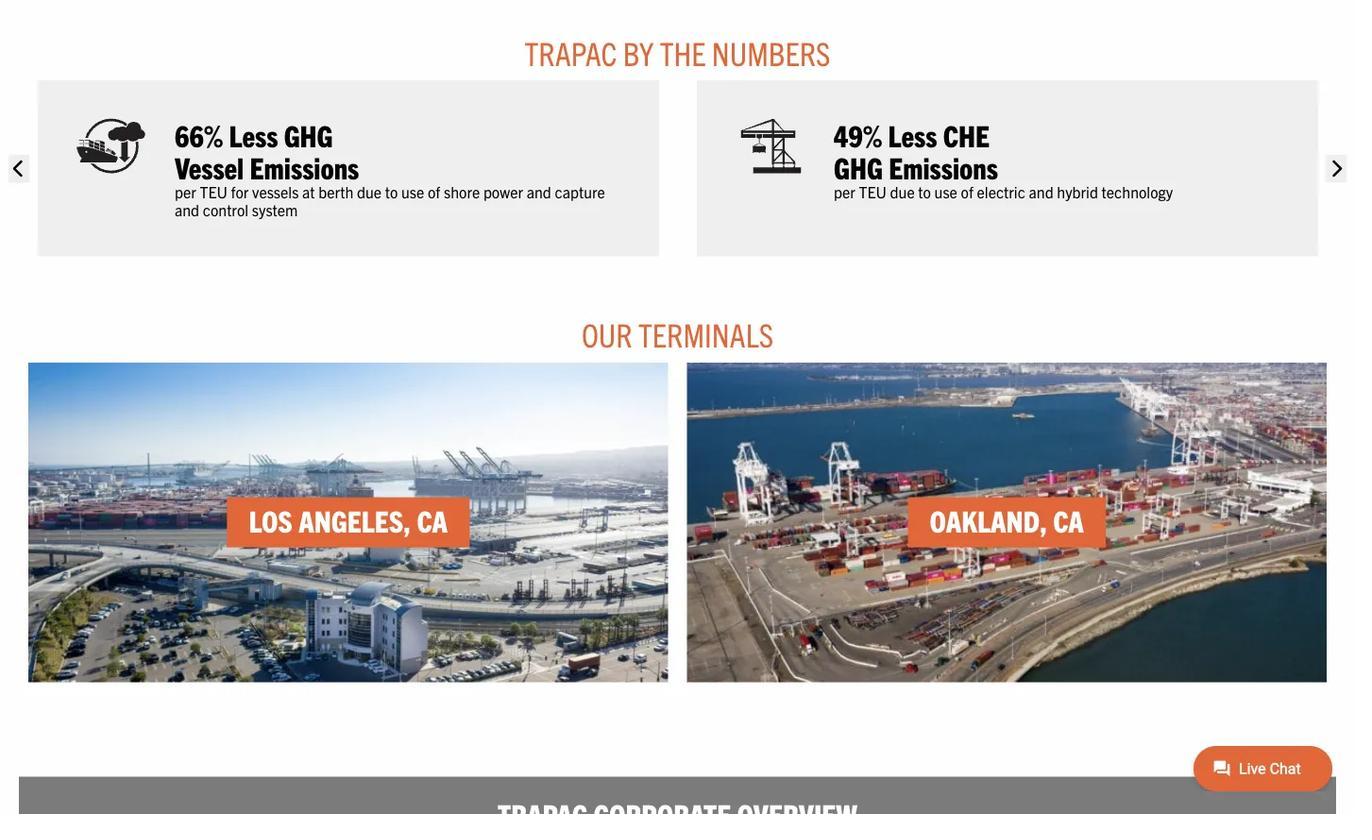 Task type: vqa. For each thing, say whether or not it's contained in the screenshot.
Less inside 66% Less GHG Vessel Emissions per TEU for vessels at berth due to use of shore power and capture and control system
yes



Task type: describe. For each thing, give the bounding box(es) containing it.
ghg inside 66% less ghg vessel emissions per teu for vessels at berth due to use of shore power and capture and control system
[[284, 116, 333, 153]]

of inside 49% less che ghg emissions per teu due to use of electric and hybrid technology
[[961, 182, 974, 201]]

use inside 49% less che ghg emissions per teu due to use of electric and hybrid technology
[[935, 182, 958, 201]]

66% less ghg vessel emissions per teu for vessels at berth due to use of shore power and capture and control system
[[175, 116, 605, 219]]

66%
[[175, 116, 223, 153]]

49% less che ghg emissions per teu due to use of electric and hybrid technology
[[834, 116, 1173, 201]]

per for vessel
[[175, 182, 196, 201]]

ghg inside 49% less che ghg emissions per teu due to use of electric and hybrid technology
[[834, 148, 883, 185]]

due inside 49% less che ghg emissions per teu due to use of electric and hybrid technology
[[890, 182, 915, 201]]

terminals
[[639, 314, 774, 355]]

main content containing trapac by the numbers
[[0, 31, 1356, 814]]

system
[[252, 201, 298, 219]]

vessel
[[175, 148, 244, 185]]

emissions for che
[[889, 148, 998, 185]]

the
[[660, 32, 706, 73]]

vessels
[[252, 182, 299, 201]]

to inside 66% less ghg vessel emissions per teu for vessels at berth due to use of shore power and capture and control system
[[385, 182, 398, 201]]

of inside 66% less ghg vessel emissions per teu for vessels at berth due to use of shore power and capture and control system
[[428, 182, 440, 201]]

technology
[[1102, 182, 1173, 201]]

teu for ghg
[[859, 182, 887, 201]]

trapac
[[525, 32, 617, 73]]

for
[[231, 182, 249, 201]]

1 horizontal spatial and
[[527, 182, 551, 201]]

numbers
[[712, 32, 831, 73]]



Task type: locate. For each thing, give the bounding box(es) containing it.
1 horizontal spatial due
[[890, 182, 915, 201]]

at
[[302, 182, 315, 201]]

by
[[623, 32, 654, 73]]

due
[[357, 182, 382, 201], [890, 182, 915, 201]]

per inside 66% less ghg vessel emissions per teu for vessels at berth due to use of shore power and capture and control system
[[175, 182, 196, 201]]

less for vessel
[[229, 116, 278, 153]]

1 use from the left
[[401, 182, 424, 201]]

of left electric
[[961, 182, 974, 201]]

berth
[[319, 182, 354, 201]]

1 teu from the left
[[200, 182, 228, 201]]

2 solid image from the left
[[1326, 155, 1347, 183]]

0 horizontal spatial solid image
[[8, 155, 30, 183]]

due inside 66% less ghg vessel emissions per teu for vessels at berth due to use of shore power and capture and control system
[[357, 182, 382, 201]]

teu inside 66% less ghg vessel emissions per teu for vessels at berth due to use of shore power and capture and control system
[[200, 182, 228, 201]]

per left control
[[175, 182, 196, 201]]

use left electric
[[935, 182, 958, 201]]

our terminals
[[582, 314, 774, 355]]

teu left for
[[200, 182, 228, 201]]

1 horizontal spatial teu
[[859, 182, 887, 201]]

0 horizontal spatial of
[[428, 182, 440, 201]]

less
[[229, 116, 278, 153], [888, 116, 937, 153]]

0 horizontal spatial teu
[[200, 182, 228, 201]]

2 emissions from the left
[[889, 148, 998, 185]]

0 horizontal spatial per
[[175, 182, 196, 201]]

1 horizontal spatial to
[[919, 182, 931, 201]]

per inside 49% less che ghg emissions per teu due to use of electric and hybrid technology
[[834, 182, 856, 201]]

teu down 49%
[[859, 182, 887, 201]]

of
[[428, 182, 440, 201], [961, 182, 974, 201]]

emissions up system at left top
[[250, 148, 359, 185]]

less for ghg
[[888, 116, 937, 153]]

emissions inside 49% less che ghg emissions per teu due to use of electric and hybrid technology
[[889, 148, 998, 185]]

0 horizontal spatial less
[[229, 116, 278, 153]]

to right berth
[[385, 182, 398, 201]]

of left shore on the top left of the page
[[428, 182, 440, 201]]

main content
[[0, 31, 1356, 814]]

2 horizontal spatial and
[[1029, 182, 1054, 201]]

power
[[484, 182, 523, 201]]

use
[[401, 182, 424, 201], [935, 182, 958, 201]]

2 less from the left
[[888, 116, 937, 153]]

teu inside 49% less che ghg emissions per teu due to use of electric and hybrid technology
[[859, 182, 887, 201]]

less left che
[[888, 116, 937, 153]]

2 to from the left
[[919, 182, 931, 201]]

and inside 49% less che ghg emissions per teu due to use of electric and hybrid technology
[[1029, 182, 1054, 201]]

0 horizontal spatial use
[[401, 182, 424, 201]]

per down 49%
[[834, 182, 856, 201]]

0 horizontal spatial emissions
[[250, 148, 359, 185]]

teu for vessel
[[200, 182, 228, 201]]

2 per from the left
[[834, 182, 856, 201]]

emissions
[[250, 148, 359, 185], [889, 148, 998, 185]]

1 horizontal spatial solid image
[[1326, 155, 1347, 183]]

2 due from the left
[[890, 182, 915, 201]]

1 emissions from the left
[[250, 148, 359, 185]]

0 horizontal spatial and
[[175, 201, 199, 219]]

che
[[943, 116, 990, 153]]

electric
[[977, 182, 1026, 201]]

to inside 49% less che ghg emissions per teu due to use of electric and hybrid technology
[[919, 182, 931, 201]]

to left electric
[[919, 182, 931, 201]]

emissions for ghg
[[250, 148, 359, 185]]

less inside 49% less che ghg emissions per teu due to use of electric and hybrid technology
[[888, 116, 937, 153]]

solid image
[[8, 155, 30, 183], [1326, 155, 1347, 183]]

2 teu from the left
[[859, 182, 887, 201]]

per
[[175, 182, 196, 201], [834, 182, 856, 201]]

0 horizontal spatial due
[[357, 182, 382, 201]]

0 horizontal spatial ghg
[[284, 116, 333, 153]]

less right 66%
[[229, 116, 278, 153]]

1 horizontal spatial per
[[834, 182, 856, 201]]

emissions right 49%
[[889, 148, 998, 185]]

1 less from the left
[[229, 116, 278, 153]]

capture
[[555, 182, 605, 201]]

and left control
[[175, 201, 199, 219]]

0 horizontal spatial to
[[385, 182, 398, 201]]

1 per from the left
[[175, 182, 196, 201]]

control
[[203, 201, 249, 219]]

2 use from the left
[[935, 182, 958, 201]]

use inside 66% less ghg vessel emissions per teu for vessels at berth due to use of shore power and capture and control system
[[401, 182, 424, 201]]

1 horizontal spatial less
[[888, 116, 937, 153]]

1 horizontal spatial use
[[935, 182, 958, 201]]

49%
[[834, 116, 882, 153]]

1 solid image from the left
[[8, 155, 30, 183]]

1 horizontal spatial emissions
[[889, 148, 998, 185]]

and left hybrid
[[1029, 182, 1054, 201]]

teu
[[200, 182, 228, 201], [859, 182, 887, 201]]

our
[[582, 314, 633, 355]]

less inside 66% less ghg vessel emissions per teu for vessels at berth due to use of shore power and capture and control system
[[229, 116, 278, 153]]

hybrid
[[1057, 182, 1099, 201]]

shore
[[444, 182, 480, 201]]

1 of from the left
[[428, 182, 440, 201]]

per for ghg
[[834, 182, 856, 201]]

and right power
[[527, 182, 551, 201]]

1 horizontal spatial of
[[961, 182, 974, 201]]

2 of from the left
[[961, 182, 974, 201]]

and
[[527, 182, 551, 201], [1029, 182, 1054, 201], [175, 201, 199, 219]]

to
[[385, 182, 398, 201], [919, 182, 931, 201]]

1 to from the left
[[385, 182, 398, 201]]

ghg
[[284, 116, 333, 153], [834, 148, 883, 185]]

1 due from the left
[[357, 182, 382, 201]]

1 horizontal spatial ghg
[[834, 148, 883, 185]]

emissions inside 66% less ghg vessel emissions per teu for vessels at berth due to use of shore power and capture and control system
[[250, 148, 359, 185]]

trapac by the numbers
[[525, 32, 831, 73]]

use left shore on the top left of the page
[[401, 182, 424, 201]]



